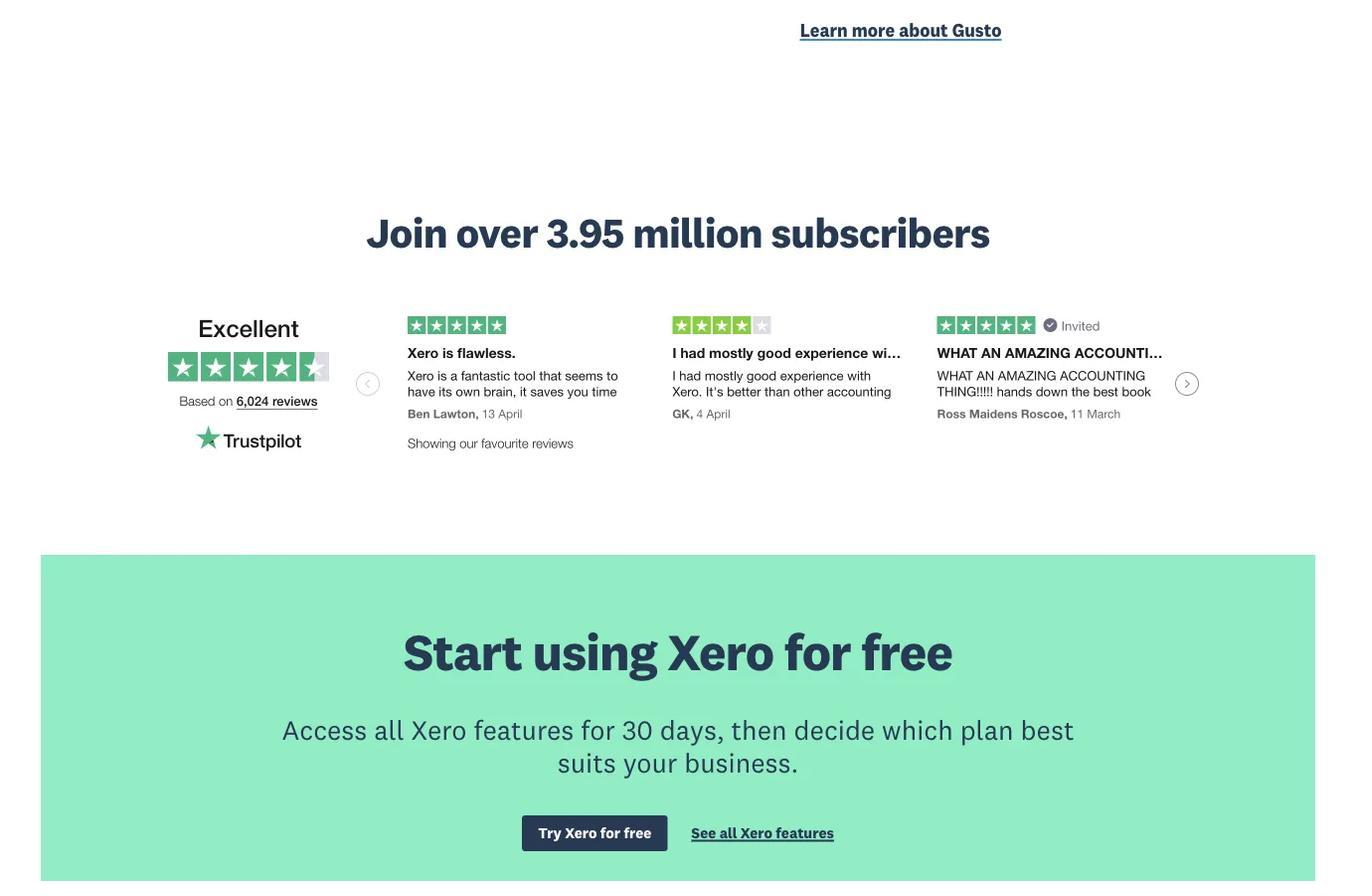 Task type: locate. For each thing, give the bounding box(es) containing it.
all right access
[[374, 713, 405, 747]]

gusto
[[953, 19, 1002, 41]]

features for access
[[474, 713, 574, 747]]

learn
[[800, 19, 848, 41]]

1 horizontal spatial all
[[720, 824, 737, 842]]

features inside access all xero features for 30 days, then decide which plan best suits your business.
[[474, 713, 574, 747]]

1 vertical spatial features
[[776, 824, 834, 842]]

1 vertical spatial for
[[581, 713, 615, 747]]

1 horizontal spatial free
[[862, 620, 953, 684]]

xero inside access all xero features for 30 days, then decide which plan best suits your business.
[[411, 713, 467, 747]]

0 horizontal spatial features
[[474, 713, 574, 747]]

0 vertical spatial free
[[862, 620, 953, 684]]

start
[[404, 620, 522, 684]]

1 vertical spatial free
[[624, 824, 652, 842]]

all for see
[[720, 824, 737, 842]]

3.95
[[547, 206, 624, 258]]

try
[[538, 824, 562, 842]]

0 vertical spatial features
[[474, 713, 574, 747]]

days,
[[660, 713, 725, 747]]

all inside "see all xero features" link
[[720, 824, 737, 842]]

xero down the start
[[411, 713, 467, 747]]

learn more about gusto
[[800, 19, 1002, 41]]

free
[[862, 620, 953, 684], [624, 824, 652, 842]]

all right see
[[720, 824, 737, 842]]

free left see
[[624, 824, 652, 842]]

see all xero features link
[[692, 824, 834, 846]]

0 vertical spatial all
[[374, 713, 405, 747]]

xero right see
[[741, 824, 773, 842]]

0 horizontal spatial all
[[374, 713, 405, 747]]

for left 30
[[581, 713, 615, 747]]

xero up days,
[[668, 620, 774, 684]]

join over 3.95 million subscribers
[[366, 206, 990, 258]]

for right try
[[601, 824, 621, 842]]

features
[[474, 713, 574, 747], [776, 824, 834, 842]]

xero
[[668, 620, 774, 684], [411, 713, 467, 747], [565, 824, 597, 842], [741, 824, 773, 842]]

features down the start
[[474, 713, 574, 747]]

features down the business.
[[776, 824, 834, 842]]

xero for see
[[741, 824, 773, 842]]

2 vertical spatial for
[[601, 824, 621, 842]]

all
[[374, 713, 405, 747], [720, 824, 737, 842]]

for up decide
[[785, 620, 851, 684]]

for
[[785, 620, 851, 684], [581, 713, 615, 747], [601, 824, 621, 842]]

your
[[623, 746, 678, 780]]

features for see
[[776, 824, 834, 842]]

0 horizontal spatial free
[[624, 824, 652, 842]]

more
[[852, 19, 895, 41]]

free up which
[[862, 620, 953, 684]]

1 horizontal spatial features
[[776, 824, 834, 842]]

decide
[[794, 713, 876, 747]]

1 vertical spatial all
[[720, 824, 737, 842]]

all inside access all xero features for 30 days, then decide which plan best suits your business.
[[374, 713, 405, 747]]

suits
[[558, 746, 617, 780]]

for inside access all xero features for 30 days, then decide which plan best suits your business.
[[581, 713, 615, 747]]

try xero for free
[[538, 824, 652, 842]]



Task type: vqa. For each thing, say whether or not it's contained in the screenshot.
Gusto
yes



Task type: describe. For each thing, give the bounding box(es) containing it.
0 vertical spatial for
[[785, 620, 851, 684]]

xero for access
[[411, 713, 467, 747]]

start using xero for free
[[404, 620, 953, 684]]

using
[[533, 620, 657, 684]]

try xero for free link
[[522, 816, 668, 851]]

access all xero features for 30 days, then decide which plan best suits your business.
[[282, 713, 1075, 780]]

see all xero features
[[692, 824, 834, 842]]

xero right try
[[565, 824, 597, 842]]

subscribers
[[771, 206, 990, 258]]

access
[[282, 713, 367, 747]]

plan
[[961, 713, 1014, 747]]

join
[[366, 206, 448, 258]]

business.
[[685, 746, 799, 780]]

best
[[1021, 713, 1075, 747]]

about
[[899, 19, 949, 41]]

over
[[456, 206, 538, 258]]

xero for start
[[668, 620, 774, 684]]

learn more about gusto link
[[800, 18, 1208, 45]]

30
[[622, 713, 653, 747]]

million
[[633, 206, 763, 258]]

see
[[692, 824, 717, 842]]

then
[[732, 713, 787, 747]]

which
[[882, 713, 954, 747]]

all for access
[[374, 713, 405, 747]]



